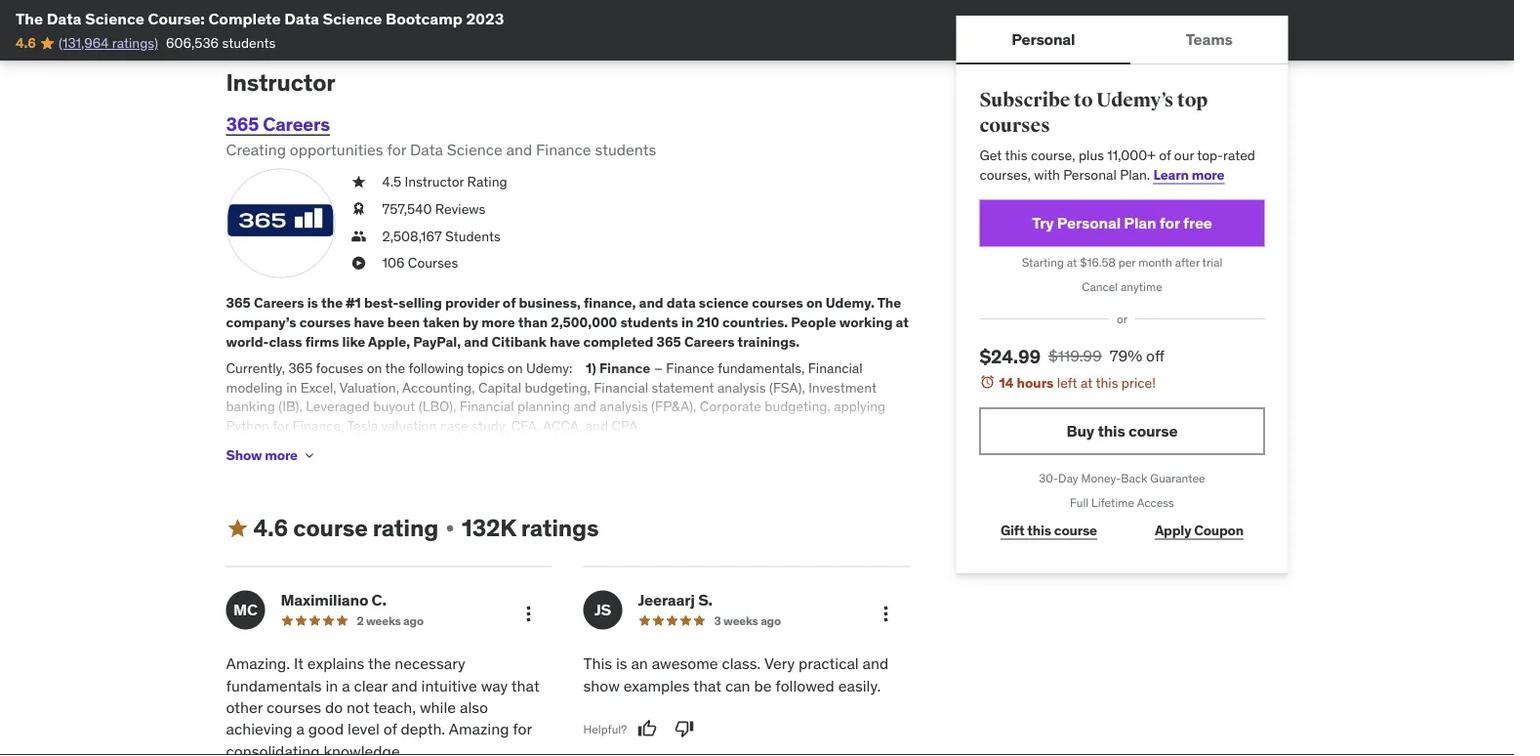 Task type: vqa. For each thing, say whether or not it's contained in the screenshot.
leftmost 'made'
no



Task type: locate. For each thing, give the bounding box(es) containing it.
weeks right 3
[[724, 613, 759, 628]]

at left $16.58
[[1067, 255, 1078, 270]]

(ib),
[[279, 398, 303, 415]]

this inside get this course, plus 11,000+ of our top-rated courses, with personal plan.
[[1006, 146, 1028, 164]]

0 horizontal spatial analysis
[[600, 398, 648, 415]]

this up courses,
[[1006, 146, 1028, 164]]

month
[[1139, 255, 1173, 270]]

mc
[[234, 600, 258, 620]]

data up 4.5 instructor rating
[[410, 139, 443, 159]]

careers for 365 careers creating opportunities for data science and finance students
[[263, 112, 330, 135]]

1 vertical spatial the
[[878, 294, 902, 312]]

more inside 'button'
[[265, 447, 298, 464]]

s.
[[699, 589, 713, 609]]

in down data at the left of page
[[682, 313, 694, 331]]

a left 'good'
[[296, 719, 305, 739]]

0 vertical spatial a
[[342, 675, 350, 695]]

excel,
[[301, 378, 337, 396]]

the
[[16, 8, 43, 28], [878, 294, 902, 312]]

0 vertical spatial more
[[1192, 165, 1225, 183]]

2 horizontal spatial more
[[1192, 165, 1225, 183]]

leveraged
[[306, 398, 370, 415]]

of left our
[[1160, 146, 1172, 164]]

and up teach,
[[392, 675, 418, 695]]

1 horizontal spatial at
[[1067, 255, 1078, 270]]

in
[[682, 313, 694, 331], [286, 378, 297, 396], [326, 675, 338, 695]]

with
[[1035, 165, 1061, 183]]

instructor
[[226, 68, 336, 97], [405, 173, 464, 191]]

courses,
[[980, 165, 1031, 183]]

tab list
[[957, 16, 1289, 64]]

2 vertical spatial personal
[[1058, 213, 1121, 233]]

a
[[342, 675, 350, 695], [296, 719, 305, 739]]

1 horizontal spatial course
[[1055, 521, 1098, 539]]

1 horizontal spatial more
[[482, 313, 515, 331]]

1 horizontal spatial on
[[508, 359, 523, 377]]

0 horizontal spatial is
[[307, 294, 318, 312]]

1 horizontal spatial 4.6
[[253, 513, 288, 543]]

courses up the firms
[[300, 313, 351, 331]]

careers inside 365 careers creating opportunities for data science and finance students
[[263, 112, 330, 135]]

2 vertical spatial of
[[384, 719, 397, 739]]

and inside 365 careers creating opportunities for data science and finance students
[[507, 139, 533, 159]]

the inside amazing. it explains the necessary fundamentals in a clear and intuitive way that other courses do not teach, while also achieving a good level of depth. amazing for consolidating knowledge
[[368, 653, 391, 673]]

1 vertical spatial careers
[[254, 294, 304, 312]]

0 vertical spatial the
[[321, 294, 343, 312]]

course down price!
[[1129, 421, 1178, 441]]

0 vertical spatial instructor
[[226, 68, 336, 97]]

2 horizontal spatial of
[[1160, 146, 1172, 164]]

1 horizontal spatial budgeting,
[[765, 398, 831, 415]]

trial
[[1203, 255, 1223, 270]]

at right working
[[896, 313, 909, 331]]

learn more link
[[1154, 165, 1225, 183]]

for up 4.5
[[387, 139, 406, 159]]

0 horizontal spatial in
[[286, 378, 297, 396]]

(131,964 ratings)
[[59, 34, 158, 52]]

0 horizontal spatial the
[[16, 8, 43, 28]]

xsmall image for 757,540 reviews
[[351, 199, 367, 219]]

also
[[460, 697, 488, 717]]

4.6 right medium icon
[[253, 513, 288, 543]]

0 vertical spatial personal
[[1012, 29, 1076, 49]]

on up valuation,
[[367, 359, 382, 377]]

1 vertical spatial the
[[385, 359, 406, 377]]

0 horizontal spatial finance
[[536, 139, 592, 159]]

financial down 1)
[[594, 378, 649, 396]]

and up "easily."
[[863, 653, 889, 673]]

it
[[294, 653, 304, 673]]

show more
[[226, 447, 298, 464]]

xsmall image left 757,540 at the top left of page
[[351, 199, 367, 219]]

0 horizontal spatial more
[[265, 447, 298, 464]]

for
[[387, 139, 406, 159], [1160, 213, 1181, 233], [273, 417, 289, 434], [513, 719, 532, 739]]

the up clear
[[368, 653, 391, 673]]

for down (ib),
[[273, 417, 289, 434]]

0 vertical spatial of
[[1160, 146, 1172, 164]]

1 horizontal spatial data
[[284, 8, 319, 28]]

0 horizontal spatial 4.6
[[16, 34, 36, 52]]

science up the '(131,964 ratings)'
[[85, 8, 144, 28]]

python
[[226, 417, 269, 434]]

budgeting, down (fsa),
[[765, 398, 831, 415]]

amazing. it explains the necessary fundamentals in a clear and intuitive way that other courses do not teach, while also achieving a good level of depth. amazing for consolidating knowledge
[[226, 653, 540, 755]]

2 horizontal spatial financial
[[809, 359, 863, 377]]

selling
[[399, 294, 442, 312]]

weeks for maximiliano c.
[[366, 613, 401, 628]]

in up (ib),
[[286, 378, 297, 396]]

that inside amazing. it explains the necessary fundamentals in a clear and intuitive way that other courses do not teach, while also achieving a good level of depth. amazing for consolidating knowledge
[[512, 675, 540, 695]]

2 horizontal spatial science
[[447, 139, 503, 159]]

1 vertical spatial xsmall image
[[302, 448, 317, 464]]

more right by
[[482, 313, 515, 331]]

careers up opportunities
[[263, 112, 330, 135]]

for left free
[[1160, 213, 1181, 233]]

1 horizontal spatial ago
[[761, 613, 781, 628]]

the for necessary
[[368, 653, 391, 673]]

2 vertical spatial the
[[368, 653, 391, 673]]

working
[[840, 313, 893, 331]]

0 horizontal spatial ago
[[404, 613, 424, 628]]

0 vertical spatial have
[[354, 313, 385, 331]]

xsmall image left 4.5
[[351, 172, 367, 192]]

additional actions for review by jeeraarj s. image
[[875, 602, 898, 626]]

3
[[715, 613, 721, 628]]

0 vertical spatial 4.6
[[16, 34, 36, 52]]

data inside 365 careers creating opportunities for data science and finance students
[[410, 139, 443, 159]]

2 ago from the left
[[761, 613, 781, 628]]

at right left at the right of the page
[[1081, 373, 1093, 391]]

company's
[[226, 313, 297, 331]]

the inside 365 careers is the #1 best-selling provider of business, finance, and data science courses on udemy. the company's courses have been taken by more than 2,500,000 students in 210 countries. people working at world-class firms like apple, paypal, and citibank have completed 365 careers trainings.
[[321, 294, 343, 312]]

course inside button
[[1129, 421, 1178, 441]]

0 vertical spatial analysis
[[718, 378, 766, 396]]

the left #1
[[321, 294, 343, 312]]

after
[[1176, 255, 1200, 270]]

2 weeks from the left
[[724, 613, 759, 628]]

bootcamp
[[386, 8, 463, 28]]

course down full
[[1055, 521, 1098, 539]]

data right complete
[[284, 8, 319, 28]]

course for gift this course
[[1055, 521, 1098, 539]]

and inside this is an awesome class. very practical and show examples that can be followed easily.
[[863, 653, 889, 673]]

is
[[307, 294, 318, 312], [616, 653, 628, 673]]

1 horizontal spatial of
[[503, 294, 516, 312]]

like
[[342, 332, 366, 350]]

$24.99 $119.99 79% off
[[980, 344, 1165, 368]]

30-day money-back guarantee full lifetime access
[[1040, 471, 1206, 510]]

#1
[[346, 294, 361, 312]]

on up capital
[[508, 359, 523, 377]]

learn
[[1154, 165, 1189, 183]]

xsmall image down finance,
[[302, 448, 317, 464]]

xsmall image
[[351, 172, 367, 192], [302, 448, 317, 464]]

xsmall image for 106 courses
[[351, 253, 367, 272]]

2 horizontal spatial at
[[1081, 373, 1093, 391]]

world-
[[226, 332, 269, 350]]

for right amazing
[[513, 719, 532, 739]]

0 horizontal spatial at
[[896, 313, 909, 331]]

is inside 365 careers is the #1 best-selling provider of business, finance, and data science courses on udemy. the company's courses have been taken by more than 2,500,000 students in 210 countries. people working at world-class firms like apple, paypal, and citibank have completed 365 careers trainings.
[[307, 294, 318, 312]]

1 horizontal spatial a
[[342, 675, 350, 695]]

financial up study,
[[460, 398, 514, 415]]

careers up company's
[[254, 294, 304, 312]]

2 vertical spatial financial
[[460, 398, 514, 415]]

and up rating
[[507, 139, 533, 159]]

show more button
[[226, 436, 317, 475]]

0 vertical spatial careers
[[263, 112, 330, 135]]

apply coupon button
[[1134, 511, 1265, 550]]

0 horizontal spatial weeks
[[366, 613, 401, 628]]

1 vertical spatial personal
[[1064, 165, 1117, 183]]

reviews
[[435, 200, 486, 218]]

personal up subscribe
[[1012, 29, 1076, 49]]

weeks down c.
[[366, 613, 401, 628]]

1 vertical spatial financial
[[594, 378, 649, 396]]

helpful?
[[584, 721, 627, 736]]

2 vertical spatial more
[[265, 447, 298, 464]]

is up the firms
[[307, 294, 318, 312]]

1 vertical spatial is
[[616, 653, 628, 673]]

ago for necessary
[[404, 613, 424, 628]]

1 horizontal spatial the
[[878, 294, 902, 312]]

data up (131,964
[[47, 8, 82, 28]]

level
[[348, 719, 380, 739]]

1 vertical spatial a
[[296, 719, 305, 739]]

0 vertical spatial financial
[[809, 359, 863, 377]]

xsmall image left 106 at top left
[[351, 253, 367, 272]]

have down best-
[[354, 313, 385, 331]]

0 vertical spatial students
[[222, 34, 276, 52]]

firms
[[305, 332, 339, 350]]

data for careers
[[410, 139, 443, 159]]

careers for 365 careers is the #1 best-selling provider of business, finance, and data science courses on udemy. the company's courses have been taken by more than 2,500,000 students in 210 countries. people working at world-class firms like apple, paypal, and citibank have completed 365 careers trainings.
[[254, 294, 304, 312]]

courses
[[980, 113, 1051, 137], [752, 294, 804, 312], [300, 313, 351, 331], [267, 697, 321, 717]]

0 horizontal spatial that
[[512, 675, 540, 695]]

365 up creating
[[226, 112, 259, 135]]

0 vertical spatial at
[[1067, 255, 1078, 270]]

1 that from the left
[[512, 675, 540, 695]]

1 vertical spatial have
[[550, 332, 581, 350]]

citibank
[[492, 332, 547, 350]]

365 careers image
[[226, 169, 336, 278]]

2 vertical spatial in
[[326, 675, 338, 695]]

knowledge
[[324, 741, 400, 755]]

– finance fundamentals, financial modeling in excel, valuation, accounting, capital budgeting, financial statement analysis (fsa), investment banking (ib), leveraged buyout (lbo), financial planning and analysis (fp&a), corporate budgeting, applying python for finance, tesla valuation case study, cfa, acca, and cpa
[[226, 359, 886, 434]]

the inside 365 careers is the #1 best-selling provider of business, finance, and data science courses on udemy. the company's courses have been taken by more than 2,500,000 students in 210 countries. people working at world-class firms like apple, paypal, and citibank have completed 365 careers trainings.
[[878, 294, 902, 312]]

more down top-
[[1192, 165, 1225, 183]]

1 horizontal spatial weeks
[[724, 613, 759, 628]]

personal down plus
[[1064, 165, 1117, 183]]

1 ago from the left
[[404, 613, 424, 628]]

that right way
[[512, 675, 540, 695]]

0 horizontal spatial xsmall image
[[302, 448, 317, 464]]

2 horizontal spatial course
[[1129, 421, 1178, 441]]

this right buy
[[1098, 421, 1126, 441]]

instructor up the 757,540 reviews
[[405, 173, 464, 191]]

1 vertical spatial budgeting,
[[765, 398, 831, 415]]

2,508,167
[[382, 227, 442, 244]]

2023
[[466, 8, 504, 28]]

of down teach,
[[384, 719, 397, 739]]

apple,
[[368, 332, 410, 350]]

science inside 365 careers creating opportunities for data science and finance students
[[447, 139, 503, 159]]

a down explains
[[342, 675, 350, 695]]

1 weeks from the left
[[366, 613, 401, 628]]

3 weeks ago
[[715, 613, 781, 628]]

modeling
[[226, 378, 283, 396]]

1 vertical spatial instructor
[[405, 173, 464, 191]]

1 horizontal spatial is
[[616, 653, 628, 673]]

this
[[1006, 146, 1028, 164], [1096, 373, 1119, 391], [1098, 421, 1126, 441], [1028, 521, 1052, 539]]

ratings
[[521, 513, 599, 543]]

2 that from the left
[[694, 675, 722, 695]]

0 horizontal spatial a
[[296, 719, 305, 739]]

2 horizontal spatial in
[[682, 313, 694, 331]]

xsmall image left "2,508,167"
[[351, 226, 367, 246]]

corporate
[[700, 398, 762, 415]]

topics
[[467, 359, 504, 377]]

budgeting, down the udemy:
[[525, 378, 591, 396]]

is left an
[[616, 653, 628, 673]]

on up people
[[807, 294, 823, 312]]

financial up 'investment'
[[809, 359, 863, 377]]

1 vertical spatial at
[[896, 313, 909, 331]]

analysis up corporate
[[718, 378, 766, 396]]

in inside – finance fundamentals, financial modeling in excel, valuation, accounting, capital budgeting, financial statement analysis (fsa), investment banking (ib), leveraged buyout (lbo), financial planning and analysis (fp&a), corporate budgeting, applying python for finance, tesla valuation case study, cfa, acca, and cpa
[[286, 378, 297, 396]]

ago up necessary
[[404, 613, 424, 628]]

the data science course: complete data science bootcamp 2023
[[16, 8, 504, 28]]

course up maximiliano c. at the bottom left of page
[[293, 513, 368, 543]]

careers down "210 countries." at the top
[[685, 332, 735, 350]]

courses down subscribe
[[980, 113, 1051, 137]]

$119.99
[[1049, 346, 1103, 366]]

0 vertical spatial is
[[307, 294, 318, 312]]

personal button
[[957, 16, 1131, 63]]

xsmall image
[[351, 199, 367, 219], [351, 226, 367, 246], [351, 253, 367, 272], [443, 521, 458, 536]]

(fp&a),
[[652, 398, 697, 415]]

science up rating
[[447, 139, 503, 159]]

1 vertical spatial 4.6
[[253, 513, 288, 543]]

have down 2,500,000
[[550, 332, 581, 350]]

1 horizontal spatial xsmall image
[[351, 172, 367, 192]]

the down "apple,"
[[385, 359, 406, 377]]

show
[[584, 675, 620, 695]]

the for #1
[[321, 294, 343, 312]]

course for buy this course
[[1129, 421, 1178, 441]]

alarm image
[[980, 374, 996, 390]]

teams button
[[1131, 16, 1289, 63]]

2 vertical spatial students
[[621, 313, 679, 331]]

business,
[[519, 294, 581, 312]]

courses down fundamentals
[[267, 697, 321, 717]]

in inside 365 careers is the #1 best-selling provider of business, finance, and data science courses on udemy. the company's courses have been taken by more than 2,500,000 students in 210 countries. people working at world-class firms like apple, paypal, and citibank have completed 365 careers trainings.
[[682, 313, 694, 331]]

more right show
[[265, 447, 298, 464]]

medium image
[[226, 517, 250, 540]]

this inside button
[[1098, 421, 1126, 441]]

this for get this course, plus 11,000+ of our top-rated courses, with personal plan.
[[1006, 146, 1028, 164]]

science for data
[[323, 8, 382, 28]]

1 vertical spatial in
[[286, 378, 297, 396]]

106 courses
[[382, 254, 458, 271]]

1 horizontal spatial science
[[323, 8, 382, 28]]

1 horizontal spatial in
[[326, 675, 338, 695]]

106
[[382, 254, 405, 271]]

and left cpa
[[586, 417, 609, 434]]

in up do
[[326, 675, 338, 695]]

left
[[1058, 373, 1078, 391]]

and
[[507, 139, 533, 159], [639, 294, 664, 312], [464, 332, 489, 350], [574, 398, 597, 415], [586, 417, 609, 434], [863, 653, 889, 673], [392, 675, 418, 695]]

science left bootcamp
[[323, 8, 382, 28]]

2 horizontal spatial on
[[807, 294, 823, 312]]

1 vertical spatial of
[[503, 294, 516, 312]]

4.6 left (131,964
[[16, 34, 36, 52]]

science
[[85, 8, 144, 28], [323, 8, 382, 28], [447, 139, 503, 159]]

courses up "trainings."
[[752, 294, 804, 312]]

udemy:
[[526, 359, 573, 377]]

xsmall image inside show more 'button'
[[302, 448, 317, 464]]

1 vertical spatial students
[[595, 139, 657, 159]]

0 horizontal spatial of
[[384, 719, 397, 739]]

to
[[1074, 88, 1093, 112]]

analysis
[[718, 378, 766, 396], [600, 398, 648, 415]]

personal up $16.58
[[1058, 213, 1121, 233]]

and left data at the left of page
[[639, 294, 664, 312]]

0 horizontal spatial science
[[85, 8, 144, 28]]

full
[[1071, 495, 1089, 510]]

0 vertical spatial budgeting,
[[525, 378, 591, 396]]

analysis up cpa
[[600, 398, 648, 415]]

ago up the "very" on the bottom of page
[[761, 613, 781, 628]]

365 up company's
[[226, 294, 251, 312]]

this right "gift"
[[1028, 521, 1052, 539]]

1 vertical spatial more
[[482, 313, 515, 331]]

personal inside personal "button"
[[1012, 29, 1076, 49]]

of right the provider
[[503, 294, 516, 312]]

2 horizontal spatial data
[[410, 139, 443, 159]]

2 horizontal spatial finance
[[667, 359, 715, 377]]

that left can
[[694, 675, 722, 695]]

4.5 instructor rating
[[382, 173, 508, 191]]

course,
[[1031, 146, 1076, 164]]

1 horizontal spatial that
[[694, 675, 722, 695]]

weeks
[[366, 613, 401, 628], [724, 613, 759, 628]]

data
[[47, 8, 82, 28], [284, 8, 319, 28], [410, 139, 443, 159]]

0 vertical spatial in
[[682, 313, 694, 331]]

instructor up '365 careers' link
[[226, 68, 336, 97]]



Task type: describe. For each thing, give the bounding box(es) containing it.
1)
[[586, 359, 597, 377]]

class
[[269, 332, 302, 350]]

additional actions for review by maximiliano c. image
[[517, 602, 541, 626]]

2 vertical spatial at
[[1081, 373, 1093, 391]]

757,540
[[382, 200, 432, 218]]

$24.99
[[980, 344, 1041, 368]]

0 horizontal spatial budgeting,
[[525, 378, 591, 396]]

intuitive
[[422, 675, 477, 695]]

2 vertical spatial careers
[[685, 332, 735, 350]]

weeks for jeeraarj s.
[[724, 613, 759, 628]]

4.5
[[382, 173, 402, 191]]

79%
[[1110, 346, 1143, 366]]

in inside amazing. it explains the necessary fundamentals in a clear and intuitive way that other courses do not teach, while also achieving a good level of depth. amazing for consolidating knowledge
[[326, 675, 338, 695]]

followed
[[776, 675, 835, 695]]

1 horizontal spatial instructor
[[405, 173, 464, 191]]

0 horizontal spatial on
[[367, 359, 382, 377]]

paypal,
[[413, 332, 461, 350]]

1 horizontal spatial have
[[550, 332, 581, 350]]

cpa
[[612, 417, 638, 434]]

cfa,
[[511, 417, 540, 434]]

14 hours left at this price!
[[1000, 373, 1156, 391]]

other
[[226, 697, 263, 717]]

focuses
[[316, 359, 364, 377]]

tesla
[[347, 417, 378, 434]]

back
[[1122, 471, 1148, 486]]

ago for class.
[[761, 613, 781, 628]]

personal inside the try personal plan for free link
[[1058, 213, 1121, 233]]

trainings.
[[738, 332, 800, 350]]

buyout
[[373, 398, 416, 415]]

investment
[[809, 378, 877, 396]]

4.6 course rating
[[253, 513, 439, 543]]

necessary
[[395, 653, 465, 673]]

depth.
[[401, 719, 446, 739]]

applying
[[834, 398, 886, 415]]

210 countries.
[[697, 313, 788, 331]]

ratings)
[[112, 34, 158, 52]]

4.6 for 4.6 course rating
[[253, 513, 288, 543]]

gift this course
[[1001, 521, 1098, 539]]

banking
[[226, 398, 275, 415]]

starting
[[1022, 255, 1065, 270]]

–
[[654, 359, 663, 377]]

for inside the try personal plan for free link
[[1160, 213, 1181, 233]]

apply
[[1155, 521, 1192, 539]]

for inside amazing. it explains the necessary fundamentals in a clear and intuitive way that other courses do not teach, while also achieving a good level of depth. amazing for consolidating knowledge
[[513, 719, 532, 739]]

at inside 365 careers is the #1 best-selling provider of business, finance, and data science courses on udemy. the company's courses have been taken by more than 2,500,000 students in 210 countries. people working at world-class firms like apple, paypal, and citibank have completed 365 careers trainings.
[[896, 313, 909, 331]]

606,536 students
[[166, 34, 276, 52]]

1 horizontal spatial financial
[[594, 378, 649, 396]]

price!
[[1122, 373, 1156, 391]]

personal inside get this course, plus 11,000+ of our top-rated courses, with personal plan.
[[1064, 165, 1117, 183]]

mark review by jeeraarj s. as unhelpful image
[[675, 719, 695, 739]]

11,000+
[[1108, 146, 1156, 164]]

132k ratings
[[462, 513, 599, 543]]

can
[[726, 675, 751, 695]]

students
[[446, 227, 501, 244]]

more for show more
[[265, 447, 298, 464]]

2
[[357, 613, 364, 628]]

while
[[420, 697, 456, 717]]

statement
[[652, 378, 715, 396]]

more for learn more
[[1192, 165, 1225, 183]]

this left price!
[[1096, 373, 1119, 391]]

xsmall image for 2,508,167 students
[[351, 226, 367, 246]]

accounting,
[[403, 378, 475, 396]]

0 horizontal spatial have
[[354, 313, 385, 331]]

of inside get this course, plus 11,000+ of our top-rated courses, with personal plan.
[[1160, 146, 1172, 164]]

1 vertical spatial analysis
[[600, 398, 648, 415]]

achieving
[[226, 719, 293, 739]]

apply coupon
[[1155, 521, 1244, 539]]

of inside 365 careers is the #1 best-selling provider of business, finance, and data science courses on udemy. the company's courses have been taken by more than 2,500,000 students in 210 countries. people working at world-class firms like apple, paypal, and citibank have completed 365 careers trainings.
[[503, 294, 516, 312]]

at inside starting at $16.58 per month after trial cancel anytime
[[1067, 255, 1078, 270]]

students inside 365 careers creating opportunities for data science and finance students
[[595, 139, 657, 159]]

very
[[765, 653, 795, 673]]

this for gift this course
[[1028, 521, 1052, 539]]

that inside this is an awesome class. very practical and show examples that can be followed easily.
[[694, 675, 722, 695]]

finance,
[[584, 294, 636, 312]]

365 up excel,
[[289, 359, 313, 377]]

been
[[388, 313, 420, 331]]

14
[[1000, 373, 1014, 391]]

for inside 365 careers creating opportunities for data science and finance students
[[387, 139, 406, 159]]

finance,
[[293, 417, 344, 434]]

365 inside 365 careers creating opportunities for data science and finance students
[[226, 112, 259, 135]]

courses inside amazing. it explains the necessary fundamentals in a clear and intuitive way that other courses do not teach, while also achieving a good level of depth. amazing for consolidating knowledge
[[267, 697, 321, 717]]

0 horizontal spatial financial
[[460, 398, 514, 415]]

and inside amazing. it explains the necessary fundamentals in a clear and intuitive way that other courses do not teach, while also achieving a good level of depth. amazing for consolidating knowledge
[[392, 675, 418, 695]]

top
[[1178, 88, 1208, 112]]

of inside amazing. it explains the necessary fundamentals in a clear and intuitive way that other courses do not teach, while also achieving a good level of depth. amazing for consolidating knowledge
[[384, 719, 397, 739]]

this for buy this course
[[1098, 421, 1126, 441]]

tab list containing personal
[[957, 16, 1289, 64]]

plus
[[1079, 146, 1105, 164]]

1 horizontal spatial finance
[[600, 359, 651, 377]]

1 horizontal spatial analysis
[[718, 378, 766, 396]]

0 horizontal spatial instructor
[[226, 68, 336, 97]]

plan
[[1125, 213, 1157, 233]]

0 horizontal spatial data
[[47, 8, 82, 28]]

and up acca,
[[574, 398, 597, 415]]

(131,964
[[59, 34, 109, 52]]

clear
[[354, 675, 388, 695]]

be
[[754, 675, 772, 695]]

do
[[325, 697, 343, 717]]

0 vertical spatial the
[[16, 8, 43, 28]]

is inside this is an awesome class. very practical and show examples that can be followed easily.
[[616, 653, 628, 673]]

and down by
[[464, 332, 489, 350]]

easily.
[[839, 675, 881, 695]]

finance inside – finance fundamentals, financial modeling in excel, valuation, accounting, capital budgeting, financial statement analysis (fsa), investment banking (ib), leveraged buyout (lbo), financial planning and analysis (fp&a), corporate budgeting, applying python for finance, tesla valuation case study, cfa, acca, and cpa
[[667, 359, 715, 377]]

lifetime
[[1092, 495, 1135, 510]]

4.6 for 4.6
[[16, 34, 36, 52]]

xsmall image left 132k
[[443, 521, 458, 536]]

provider
[[445, 294, 500, 312]]

people
[[792, 313, 837, 331]]

coupon
[[1195, 521, 1244, 539]]

$16.58
[[1081, 255, 1116, 270]]

valuation
[[382, 417, 437, 434]]

teach,
[[373, 697, 416, 717]]

0 horizontal spatial course
[[293, 513, 368, 543]]

science for careers
[[447, 139, 503, 159]]

science
[[699, 294, 749, 312]]

anytime
[[1121, 279, 1163, 294]]

day
[[1059, 471, 1079, 486]]

data for data
[[284, 8, 319, 28]]

try personal plan for free link
[[980, 200, 1265, 247]]

creating
[[226, 139, 286, 159]]

starting at $16.58 per month after trial cancel anytime
[[1022, 255, 1223, 294]]

mark review by jeeraarj s. as helpful image
[[638, 719, 657, 739]]

on inside 365 careers is the #1 best-selling provider of business, finance, and data science courses on udemy. the company's courses have been taken by more than 2,500,000 students in 210 countries. people working at world-class firms like apple, paypal, and citibank have completed 365 careers trainings.
[[807, 294, 823, 312]]

practical
[[799, 653, 859, 673]]

buy
[[1067, 421, 1095, 441]]

class.
[[722, 653, 761, 673]]

students inside 365 careers is the #1 best-selling provider of business, finance, and data science courses on udemy. the company's courses have been taken by more than 2,500,000 students in 210 countries. people working at world-class firms like apple, paypal, and citibank have completed 365 careers trainings.
[[621, 313, 679, 331]]

0 vertical spatial xsmall image
[[351, 172, 367, 192]]

udemy.
[[826, 294, 875, 312]]

completed
[[584, 332, 654, 350]]

for inside – finance fundamentals, financial modeling in excel, valuation, accounting, capital budgeting, financial statement analysis (fsa), investment banking (ib), leveraged buyout (lbo), financial planning and analysis (fp&a), corporate budgeting, applying python for finance, tesla valuation case study, cfa, acca, and cpa
[[273, 417, 289, 434]]

365 careers is the #1 best-selling provider of business, finance, and data science courses on udemy. the company's courses have been taken by more than 2,500,000 students in 210 countries. people working at world-class firms like apple, paypal, and citibank have completed 365 careers trainings.
[[226, 294, 909, 350]]

courses
[[408, 254, 458, 271]]

acca,
[[543, 417, 582, 434]]

finance inside 365 careers creating opportunities for data science and finance students
[[536, 139, 592, 159]]

365 up '–'
[[657, 332, 682, 350]]

amazing
[[449, 719, 509, 739]]

courses inside subscribe to udemy's top courses
[[980, 113, 1051, 137]]

rating
[[373, 513, 439, 543]]

try
[[1033, 213, 1054, 233]]

study,
[[472, 417, 508, 434]]

this is an awesome class. very practical and show examples that can be followed easily.
[[584, 653, 889, 695]]

complete
[[208, 8, 281, 28]]

more inside 365 careers is the #1 best-selling provider of business, finance, and data science courses on udemy. the company's courses have been taken by more than 2,500,000 students in 210 countries. people working at world-class firms like apple, paypal, and citibank have completed 365 careers trainings.
[[482, 313, 515, 331]]



